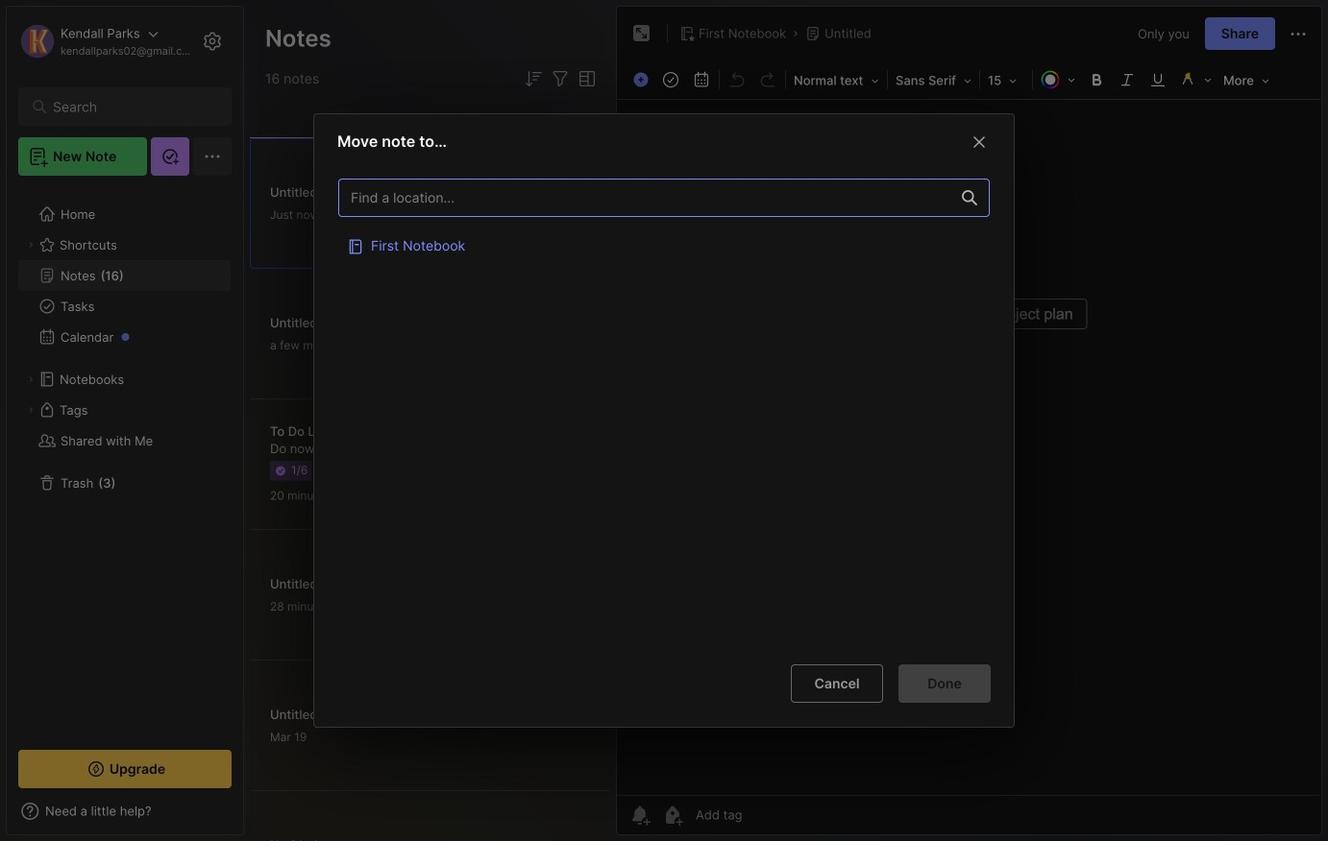 Task type: vqa. For each thing, say whether or not it's contained in the screenshot.
Group in the the Main element
no



Task type: locate. For each thing, give the bounding box(es) containing it.
cell
[[338, 227, 990, 265]]

insert image
[[629, 67, 656, 92]]

settings image
[[201, 30, 224, 53]]

cell inside the find a location field
[[338, 227, 990, 265]]

font size image
[[982, 67, 1030, 92]]

tab list
[[250, 100, 610, 138]]

main element
[[0, 0, 250, 842]]

tree inside main element
[[7, 187, 243, 733]]

Search text field
[[53, 98, 206, 116]]

tree
[[7, 187, 243, 733]]

Note Editor text field
[[617, 99, 1322, 796]]

Find a location field
[[329, 169, 1000, 650]]

task image
[[657, 66, 684, 93]]

add a reminder image
[[629, 804, 652, 828]]

none search field inside main element
[[53, 95, 206, 118]]

close image
[[968, 131, 991, 154]]

italic image
[[1114, 66, 1141, 93]]

more image
[[1218, 67, 1275, 92]]

None search field
[[53, 95, 206, 118]]

expand tags image
[[25, 405, 37, 416]]

font color image
[[1035, 66, 1081, 93]]



Task type: describe. For each thing, give the bounding box(es) containing it.
highlight image
[[1174, 66, 1218, 93]]

heading level image
[[788, 67, 885, 92]]

font family image
[[890, 67, 977, 92]]

expand notebooks image
[[25, 374, 37, 385]]

Find a location… text field
[[339, 182, 951, 214]]

bold image
[[1083, 66, 1110, 93]]

note window element
[[616, 6, 1323, 836]]

calendar event image
[[688, 66, 715, 93]]

add tag image
[[661, 804, 684, 828]]

expand note image
[[631, 22, 654, 45]]

underline image
[[1145, 66, 1172, 93]]



